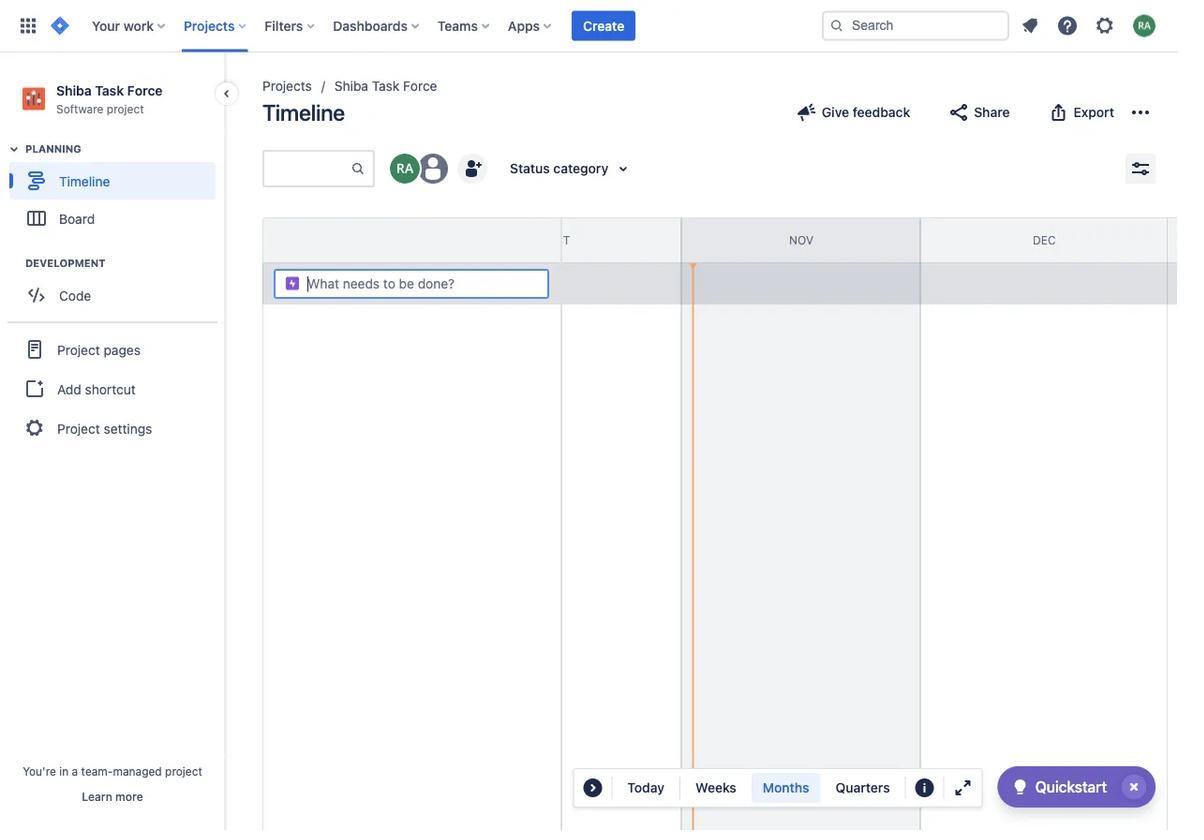 Task type: describe. For each thing, give the bounding box(es) containing it.
appswitcher icon image
[[17, 15, 39, 37]]

quickstart button
[[998, 767, 1156, 808]]

view settings image
[[1130, 157, 1152, 180]]

board
[[59, 211, 95, 226]]

create
[[583, 18, 625, 33]]

projects for the projects link
[[262, 78, 312, 94]]

in
[[59, 765, 69, 778]]

status category
[[510, 161, 609, 176]]

Search field
[[822, 11, 1010, 41]]

timeline grid
[[196, 217, 1178, 831]]

add people image
[[461, 157, 484, 180]]

epic image
[[285, 276, 300, 291]]

shiba for shiba task force software project
[[56, 82, 92, 98]]

2 row group from the top
[[262, 263, 561, 305]]

development group
[[9, 256, 224, 320]]

a
[[72, 765, 78, 778]]

today
[[628, 780, 665, 796]]

planning
[[25, 143, 81, 155]]

ruby anderson image
[[390, 154, 420, 184]]

add shortcut button
[[7, 370, 217, 408]]

give feedback button
[[785, 97, 922, 127]]

work
[[123, 18, 154, 33]]

create button
[[572, 11, 636, 41]]

give
[[822, 105, 849, 120]]

jira software image
[[49, 15, 71, 37]]

project inside shiba task force software project
[[107, 102, 144, 115]]

projects for projects dropdown button
[[184, 18, 235, 33]]

search image
[[830, 18, 845, 33]]

project for project pages
[[57, 342, 100, 357]]

code
[[59, 288, 91, 303]]

your work
[[92, 18, 154, 33]]

months
[[763, 780, 810, 796]]

teams
[[438, 18, 478, 33]]

add
[[57, 381, 81, 397]]

timeline link
[[9, 162, 216, 200]]

shortcut
[[85, 381, 136, 397]]

unassigned image
[[418, 154, 448, 184]]

shiba for shiba task force
[[334, 78, 368, 94]]

task for shiba task force
[[372, 78, 400, 94]]

settings
[[104, 421, 152, 436]]

force for shiba task force
[[403, 78, 437, 94]]

managed
[[113, 765, 162, 778]]

today button
[[616, 773, 676, 803]]

more
[[115, 790, 143, 803]]

code link
[[9, 277, 216, 314]]

pages
[[104, 342, 141, 357]]

add shortcut
[[57, 381, 136, 397]]

months button
[[752, 773, 821, 803]]

share button
[[937, 97, 1021, 127]]

dashboards
[[333, 18, 408, 33]]

1 column header from the left
[[196, 218, 435, 262]]

apps button
[[502, 11, 559, 41]]

export button
[[1036, 97, 1126, 127]]

share image
[[948, 101, 971, 124]]

development
[[25, 258, 105, 270]]

planning group
[[9, 142, 224, 243]]

shiba task force link
[[334, 75, 437, 97]]

settings image
[[1094, 15, 1117, 37]]

software
[[56, 102, 104, 115]]

What needs to be done? - Press the "Enter" key to submit or the "Escape" key to cancel. text field
[[307, 275, 534, 293]]

weeks button
[[684, 773, 748, 803]]

enter full screen image
[[952, 777, 975, 800]]

0 vertical spatial timeline
[[262, 99, 345, 126]]

feedback
[[853, 105, 911, 120]]

learn
[[82, 790, 112, 803]]

filters
[[265, 18, 303, 33]]

primary element
[[11, 0, 822, 52]]

shiba task force software project
[[56, 82, 163, 115]]

dashboards button
[[327, 11, 426, 41]]

category
[[553, 161, 609, 176]]



Task type: vqa. For each thing, say whether or not it's contained in the screenshot.
Confluence icon
no



Task type: locate. For each thing, give the bounding box(es) containing it.
project settings
[[57, 421, 152, 436]]

project settings link
[[7, 408, 217, 449]]

jira software image
[[49, 15, 71, 37]]

0 horizontal spatial column header
[[196, 218, 435, 262]]

1 vertical spatial timeline
[[59, 173, 110, 189]]

your profile and settings image
[[1133, 15, 1156, 37]]

projects link
[[262, 75, 312, 97]]

group
[[7, 322, 217, 455]]

apps
[[508, 18, 540, 33]]

shiba task force
[[334, 78, 437, 94]]

group containing project pages
[[7, 322, 217, 455]]

projects inside dropdown button
[[184, 18, 235, 33]]

force
[[403, 78, 437, 94], [127, 82, 163, 98]]

banner
[[0, 0, 1178, 52]]

0 vertical spatial project
[[107, 102, 144, 115]]

project for project settings
[[57, 421, 100, 436]]

task inside shiba task force software project
[[95, 82, 124, 98]]

projects right work
[[184, 18, 235, 33]]

teams button
[[432, 11, 497, 41]]

0 horizontal spatial projects
[[184, 18, 235, 33]]

1 horizontal spatial force
[[403, 78, 437, 94]]

1 horizontal spatial projects
[[262, 78, 312, 94]]

export icon image
[[1048, 101, 1070, 124]]

1 horizontal spatial shiba
[[334, 78, 368, 94]]

1 project from the top
[[57, 342, 100, 357]]

1 vertical spatial project
[[165, 765, 202, 778]]

1 horizontal spatial task
[[372, 78, 400, 94]]

you're in a team-managed project
[[23, 765, 202, 778]]

team-
[[81, 765, 113, 778]]

1 horizontal spatial timeline
[[262, 99, 345, 126]]

project pages link
[[7, 329, 217, 370]]

your work button
[[86, 11, 172, 41]]

quickstart
[[1036, 779, 1107, 796]]

projects down filters dropdown button
[[262, 78, 312, 94]]

help image
[[1057, 15, 1079, 37]]

status category button
[[499, 154, 646, 184]]

project
[[107, 102, 144, 115], [165, 765, 202, 778]]

2 column header from the left
[[1168, 218, 1178, 262]]

1 row group from the top
[[262, 217, 561, 263]]

development image
[[3, 252, 25, 275]]

your
[[92, 18, 120, 33]]

row inside timeline grid
[[263, 218, 561, 263]]

0 horizontal spatial force
[[127, 82, 163, 98]]

1 vertical spatial projects
[[262, 78, 312, 94]]

0 horizontal spatial timeline
[[59, 173, 110, 189]]

task for shiba task force software project
[[95, 82, 124, 98]]

shiba
[[334, 78, 368, 94], [56, 82, 92, 98]]

shiba inside shiba task force software project
[[56, 82, 92, 98]]

task up "software"
[[95, 82, 124, 98]]

quarters
[[836, 780, 890, 796]]

force inside 'shiba task force' link
[[403, 78, 437, 94]]

oct
[[547, 234, 570, 247]]

1 horizontal spatial column header
[[1168, 218, 1178, 262]]

timeline up board
[[59, 173, 110, 189]]

row group
[[262, 217, 561, 263], [262, 263, 561, 305]]

projects button
[[178, 11, 253, 41]]

1 vertical spatial project
[[57, 421, 100, 436]]

legend image
[[914, 777, 936, 800]]

export
[[1074, 105, 1115, 120]]

project up add on the top
[[57, 342, 100, 357]]

force down primary element at the top of page
[[403, 78, 437, 94]]

2 project from the top
[[57, 421, 100, 436]]

learn more button
[[82, 789, 143, 804]]

learn more
[[82, 790, 143, 803]]

1 horizontal spatial project
[[165, 765, 202, 778]]

project down add on the top
[[57, 421, 100, 436]]

quarters button
[[825, 773, 902, 803]]

0 horizontal spatial shiba
[[56, 82, 92, 98]]

0 horizontal spatial task
[[95, 82, 124, 98]]

timeline inside planning group
[[59, 173, 110, 189]]

timeline
[[262, 99, 345, 126], [59, 173, 110, 189]]

planning image
[[3, 138, 25, 160]]

check image
[[1009, 776, 1032, 799]]

dec
[[1033, 234, 1056, 247]]

status
[[510, 161, 550, 176]]

task down the dashboards dropdown button
[[372, 78, 400, 94]]

share
[[974, 105, 1010, 120]]

task
[[372, 78, 400, 94], [95, 82, 124, 98]]

Search timeline text field
[[264, 152, 351, 186]]

weeks
[[696, 780, 737, 796]]

give feedback
[[822, 105, 911, 120]]

shiba up "software"
[[56, 82, 92, 98]]

force down work
[[127, 82, 163, 98]]

projects
[[184, 18, 235, 33], [262, 78, 312, 94]]

board link
[[9, 200, 216, 237]]

project pages
[[57, 342, 141, 357]]

project right "software"
[[107, 102, 144, 115]]

0 horizontal spatial project
[[107, 102, 144, 115]]

notifications image
[[1019, 15, 1042, 37]]

shiba down dashboards
[[334, 78, 368, 94]]

0 vertical spatial project
[[57, 342, 100, 357]]

you're
[[23, 765, 56, 778]]

project
[[57, 342, 100, 357], [57, 421, 100, 436]]

row
[[263, 218, 561, 263]]

nov
[[789, 234, 814, 247]]

0 vertical spatial projects
[[184, 18, 235, 33]]

project right managed
[[165, 765, 202, 778]]

force for shiba task force software project
[[127, 82, 163, 98]]

column header
[[196, 218, 435, 262], [1168, 218, 1178, 262]]

filters button
[[259, 11, 322, 41]]

dismiss quickstart image
[[1119, 772, 1149, 802]]

banner containing your work
[[0, 0, 1178, 52]]

timeline down the projects link
[[262, 99, 345, 126]]

force inside shiba task force software project
[[127, 82, 163, 98]]



